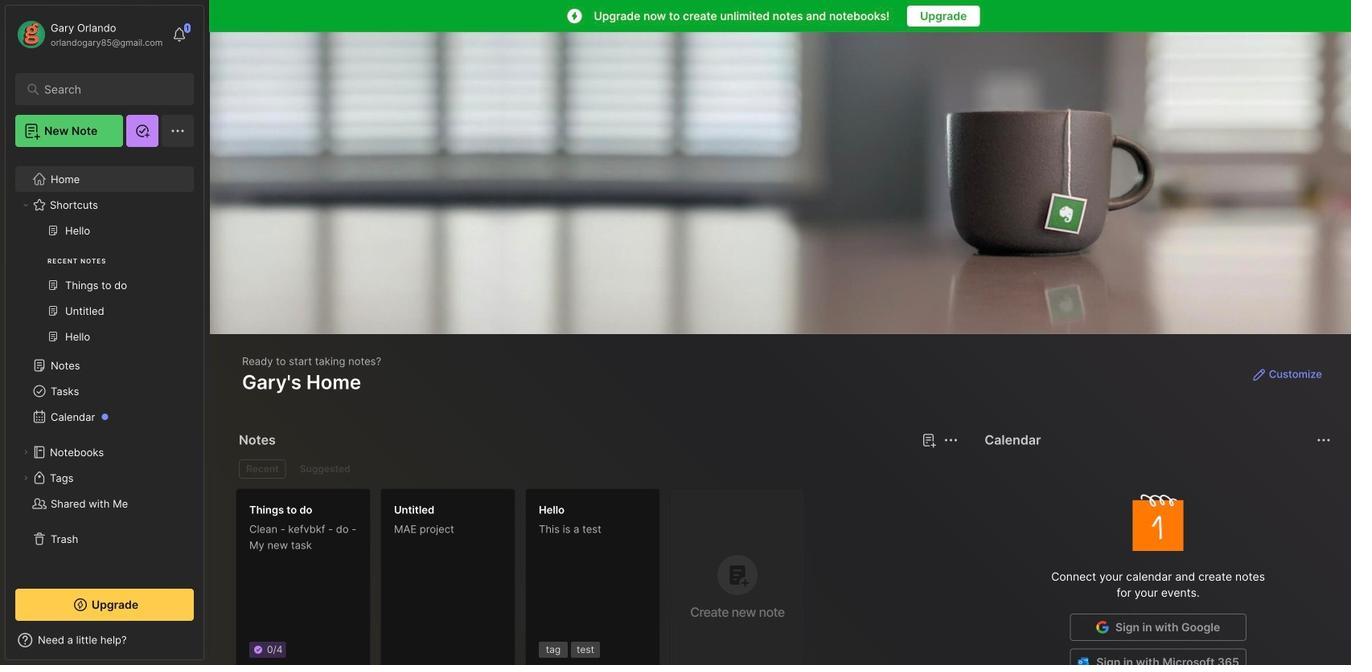 Task type: vqa. For each thing, say whether or not it's contained in the screenshot.
Start writing… text box
no



Task type: describe. For each thing, give the bounding box(es) containing it.
WHAT'S NEW field
[[6, 628, 203, 654]]

more actions image for second 'more actions' field
[[1314, 431, 1333, 450]]

expand tags image
[[21, 474, 31, 483]]

group inside tree
[[15, 218, 193, 360]]

Account field
[[15, 18, 163, 51]]



Task type: locate. For each thing, give the bounding box(es) containing it.
0 horizontal spatial more actions image
[[941, 431, 961, 450]]

none search field inside main element
[[44, 80, 173, 99]]

expand notebooks image
[[21, 448, 31, 458]]

click to collapse image
[[203, 636, 215, 655]]

0 horizontal spatial more actions field
[[940, 429, 962, 452]]

1 more actions field from the left
[[940, 429, 962, 452]]

tab list
[[239, 460, 956, 479]]

Search text field
[[44, 82, 173, 97]]

2 more actions field from the left
[[1313, 429, 1335, 452]]

more actions image for first 'more actions' field from left
[[941, 431, 961, 450]]

tree
[[6, 157, 203, 575]]

group
[[15, 218, 193, 360]]

tree inside main element
[[6, 157, 203, 575]]

1 more actions image from the left
[[941, 431, 961, 450]]

main element
[[0, 0, 209, 666]]

row group
[[236, 489, 815, 666]]

1 horizontal spatial more actions image
[[1314, 431, 1333, 450]]

None search field
[[44, 80, 173, 99]]

2 more actions image from the left
[[1314, 431, 1333, 450]]

1 horizontal spatial more actions field
[[1313, 429, 1335, 452]]

More actions field
[[940, 429, 962, 452], [1313, 429, 1335, 452]]

more actions image
[[941, 431, 961, 450], [1314, 431, 1333, 450]]



